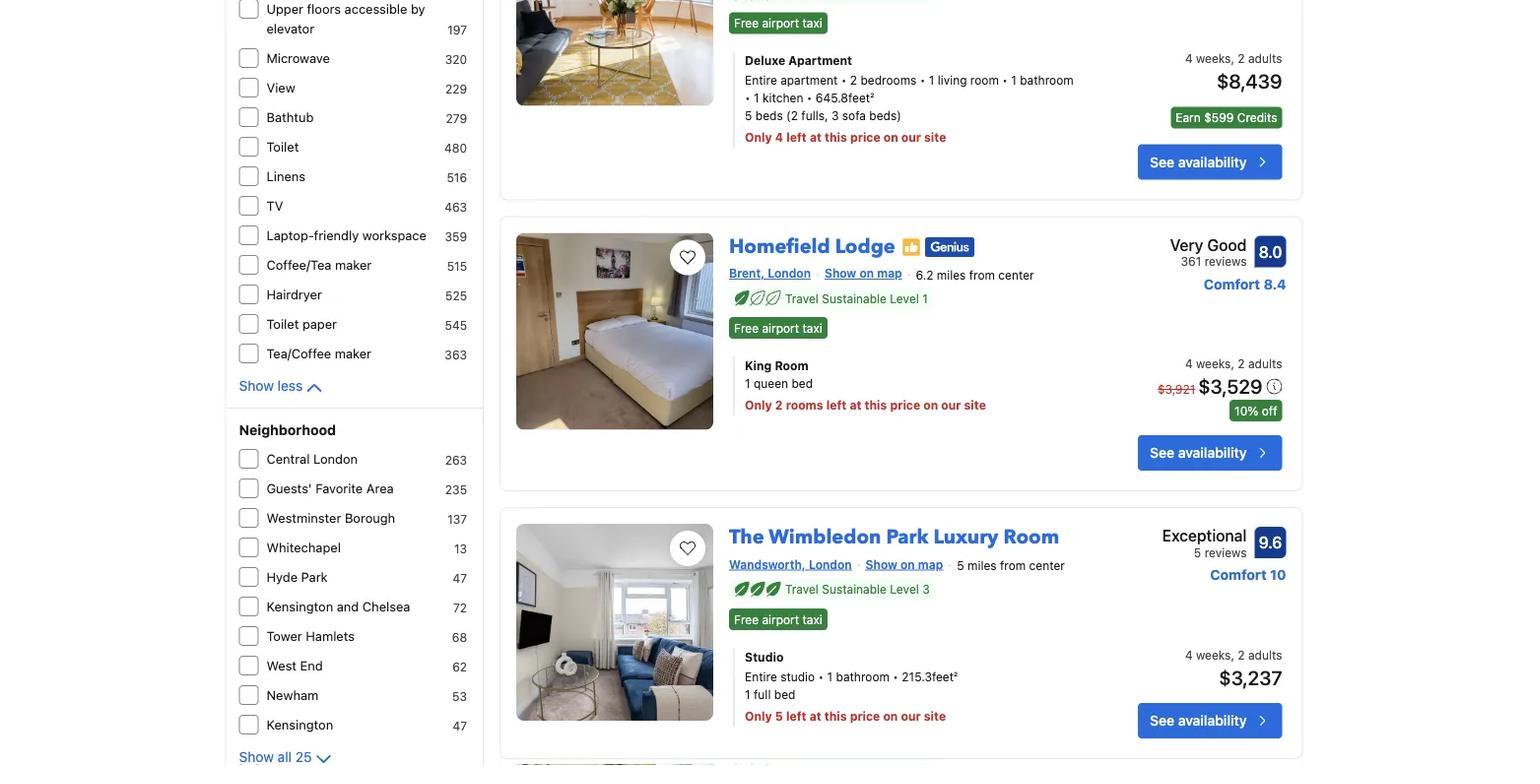Task type: vqa. For each thing, say whether or not it's contained in the screenshot.
Number of guests
no



Task type: locate. For each thing, give the bounding box(es) containing it.
1 vertical spatial map
[[919, 558, 944, 572]]

london for exceptional
[[809, 558, 852, 572]]

0 vertical spatial comfort
[[1204, 276, 1261, 292]]

72
[[453, 601, 467, 615]]

travel down "brent, london"
[[786, 292, 819, 305]]

beds
[[756, 109, 783, 123]]

comfort for very good
[[1204, 276, 1261, 292]]

bed up rooms
[[792, 377, 813, 391]]

show less
[[239, 378, 303, 394]]

level down the wimbledon park luxury room
[[890, 583, 919, 597]]

$3,529
[[1199, 375, 1263, 398]]

47 down 53
[[453, 720, 467, 733]]

2 inside 4 weeks , 2 adults $3,237
[[1238, 648, 1246, 662]]

1 vertical spatial weeks
[[1197, 357, 1232, 371]]

london up favorite
[[313, 452, 358, 467]]

2 free airport taxi from the top
[[734, 322, 823, 335]]

kensington for kensington and chelsea
[[267, 600, 333, 615]]

see availability
[[1150, 154, 1247, 170], [1150, 445, 1247, 462], [1150, 713, 1247, 729]]

the
[[729, 525, 765, 552]]

comfort left the 10
[[1211, 567, 1267, 584]]

see availability for exceptional
[[1150, 713, 1247, 729]]

1 vertical spatial see availability link
[[1139, 436, 1283, 471]]

1 vertical spatial kensington
[[267, 718, 333, 733]]

price
[[851, 131, 881, 144], [891, 398, 921, 412], [850, 710, 881, 723]]

0 horizontal spatial map
[[878, 267, 903, 280]]

studio
[[745, 650, 784, 664]]

homefield lodge image
[[517, 233, 714, 430]]

from
[[970, 268, 996, 282], [1000, 559, 1026, 573]]

3 taxi from the top
[[803, 613, 823, 627]]

279
[[446, 111, 467, 125]]

2 47 from the top
[[453, 720, 467, 733]]

2 up 645.8feet²
[[851, 73, 858, 87]]

2 for 4 weeks , 2 adults $3,237
[[1238, 648, 1246, 662]]

2 for 4 weeks , 2 adults
[[1238, 357, 1246, 371]]

1 vertical spatial our
[[942, 398, 962, 412]]

0 vertical spatial show on map
[[825, 267, 903, 280]]

1 vertical spatial entire
[[745, 670, 778, 684]]

our inside deluxe apartment entire apartment • 2 bedrooms • 1 living room • 1 bathroom • 1 kitchen • 645.8feet² 5 beds (2 fulls, 3 sofa beds) only 4 left at this price on our site
[[902, 131, 922, 144]]

site inside studio entire studio • 1 bathroom • 215.3feet² 1 full bed only 5 left at this price on our site
[[924, 710, 946, 723]]

taxi down travel sustainable level 1
[[803, 322, 823, 335]]

the wimbledon park luxury room image
[[517, 525, 714, 722]]

1 travel from the top
[[786, 292, 819, 305]]

toilet
[[267, 139, 299, 154], [267, 317, 299, 332]]

fulls,
[[802, 109, 829, 123]]

weeks up $8,439
[[1197, 52, 1232, 66]]

this inside studio entire studio • 1 bathroom • 215.3feet² 1 full bed only 5 left at this price on our site
[[825, 710, 847, 723]]

site
[[925, 131, 947, 144], [965, 398, 987, 412], [924, 710, 946, 723]]

maker for tea/coffee maker
[[335, 346, 372, 361]]

apartment
[[781, 73, 838, 87]]

2 vertical spatial taxi
[[803, 613, 823, 627]]

2 vertical spatial price
[[850, 710, 881, 723]]

only down beds
[[745, 131, 773, 144]]

airport for $8,439
[[762, 16, 800, 30]]

1 airport from the top
[[762, 16, 800, 30]]

1 vertical spatial 47
[[453, 720, 467, 733]]

2 only from the top
[[745, 398, 773, 412]]

this down king room link
[[865, 398, 887, 412]]

the spitalfields apartments image
[[517, 0, 714, 106]]

2 see availability link from the top
[[1139, 436, 1283, 471]]

1 vertical spatial free
[[734, 322, 759, 335]]

the wimbledon park luxury room link
[[729, 517, 1060, 552]]

price down the studio link
[[850, 710, 881, 723]]

on down the studio link
[[884, 710, 898, 723]]

very
[[1171, 236, 1204, 254]]

0 vertical spatial park
[[887, 525, 929, 552]]

1 vertical spatial miles
[[968, 559, 997, 573]]

our down the beds)
[[902, 131, 922, 144]]

8.4
[[1264, 276, 1287, 292]]

wandsworth, london
[[729, 558, 852, 572]]

comfort for exceptional
[[1211, 567, 1267, 584]]

2 inside king room 1 queen bed only 2 rooms left at this price on our site
[[776, 398, 783, 412]]

, for $8,439
[[1232, 52, 1235, 66]]

0 vertical spatial free
[[734, 16, 759, 30]]

map for very
[[878, 267, 903, 280]]

1 vertical spatial this
[[865, 398, 887, 412]]

1 weeks from the top
[[1197, 52, 1232, 66]]

maker for coffee/tea maker
[[335, 258, 372, 273]]

1 free airport taxi from the top
[[734, 16, 823, 30]]

0 horizontal spatial miles
[[937, 268, 966, 282]]

5 down luxury
[[957, 559, 965, 573]]

3 , from the top
[[1232, 648, 1235, 662]]

taxi for $8,439
[[803, 16, 823, 30]]

0 vertical spatial see availability
[[1150, 154, 1247, 170]]

bathroom inside studio entire studio • 1 bathroom • 215.3feet² 1 full bed only 5 left at this price on our site
[[836, 670, 890, 684]]

, for $3,237
[[1232, 648, 1235, 662]]

3 see availability from the top
[[1150, 713, 1247, 729]]

on down king room link
[[924, 398, 939, 412]]

0 horizontal spatial bathroom
[[836, 670, 890, 684]]

toilet paper
[[267, 317, 337, 332]]

adults up $3,529 on the right of the page
[[1249, 357, 1283, 371]]

1 only from the top
[[745, 131, 773, 144]]

bathroom
[[1020, 73, 1074, 87], [836, 670, 890, 684]]

entire down deluxe
[[745, 73, 778, 87]]

3 adults from the top
[[1249, 648, 1283, 662]]

1 vertical spatial taxi
[[803, 322, 823, 335]]

2 vertical spatial only
[[745, 710, 773, 723]]

maker down the paper
[[335, 346, 372, 361]]

deluxe
[[745, 54, 786, 68]]

2 vertical spatial airport
[[762, 613, 800, 627]]

1 vertical spatial london
[[313, 452, 358, 467]]

on inside king room 1 queen bed only 2 rooms left at this price on our site
[[924, 398, 939, 412]]

free for $3,237
[[734, 613, 759, 627]]

1 vertical spatial price
[[891, 398, 921, 412]]

see availability link down "10%"
[[1139, 436, 1283, 471]]

airport up king
[[762, 322, 800, 335]]

2 vertical spatial our
[[901, 710, 921, 723]]

2 vertical spatial show
[[866, 558, 898, 572]]

miles right 6.2
[[937, 268, 966, 282]]

airport for $3,237
[[762, 613, 800, 627]]

1 inside king room 1 queen bed only 2 rooms left at this price on our site
[[745, 377, 751, 391]]

this inside king room 1 queen bed only 2 rooms left at this price on our site
[[865, 398, 887, 412]]

2 vertical spatial see availability link
[[1139, 704, 1283, 739]]

2 airport from the top
[[762, 322, 800, 335]]

left down (2
[[787, 131, 807, 144]]

only down full at the bottom of the page
[[745, 710, 773, 723]]

only inside deluxe apartment entire apartment • 2 bedrooms • 1 living room • 1 bathroom • 1 kitchen • 645.8feet² 5 beds (2 fulls, 3 sofa beds) only 4 left at this price on our site
[[745, 131, 773, 144]]

6.2
[[916, 268, 934, 282]]

1 , from the top
[[1232, 52, 1235, 66]]

2 down queen
[[776, 398, 783, 412]]

taxi
[[803, 16, 823, 30], [803, 322, 823, 335], [803, 613, 823, 627]]

1 vertical spatial see availability
[[1150, 445, 1247, 462]]

west
[[267, 659, 297, 674]]

, up $3,529 on the right of the page
[[1232, 357, 1235, 371]]

site down 215.3feet²
[[924, 710, 946, 723]]

$8,439
[[1217, 70, 1283, 93]]

0 vertical spatial weeks
[[1197, 52, 1232, 66]]

deluxe apartment link
[[745, 52, 1078, 70]]

0 vertical spatial adults
[[1249, 52, 1283, 66]]

1 vertical spatial adults
[[1249, 357, 1283, 371]]

0 vertical spatial 3
[[832, 109, 839, 123]]

1 free from the top
[[734, 16, 759, 30]]

0 vertical spatial this
[[825, 131, 848, 144]]

show on map up travel sustainable level 1
[[825, 267, 903, 280]]

free up studio
[[734, 613, 759, 627]]

lodge
[[836, 233, 896, 260]]

show down the wimbledon park luxury room
[[866, 558, 898, 572]]

3 free airport taxi from the top
[[734, 613, 823, 627]]

price down king room link
[[891, 398, 921, 412]]

4 for 4 weeks , 2 adults $3,237
[[1186, 648, 1193, 662]]

center
[[999, 268, 1035, 282], [1030, 559, 1065, 573]]

0 vertical spatial level
[[890, 292, 919, 305]]

reviews down exceptional
[[1205, 546, 1247, 560]]

$599
[[1205, 111, 1235, 125]]

0 vertical spatial entire
[[745, 73, 778, 87]]

site inside deluxe apartment entire apartment • 2 bedrooms • 1 living room • 1 bathroom • 1 kitchen • 645.8feet² 5 beds (2 fulls, 3 sofa beds) only 4 left at this price on our site
[[925, 131, 947, 144]]

2 reviews from the top
[[1205, 546, 1247, 560]]

1 right the room at the top of the page
[[1012, 73, 1017, 87]]

0 vertical spatial sustainable
[[822, 292, 887, 305]]

adults inside 4 weeks , 2 adults $3,237
[[1249, 648, 1283, 662]]

1 vertical spatial left
[[827, 398, 847, 412]]

studio entire studio • 1 bathroom • 215.3feet² 1 full bed only 5 left at this price on our site
[[745, 650, 958, 723]]

2 , from the top
[[1232, 357, 1235, 371]]

0 vertical spatial map
[[878, 267, 903, 280]]

kensington down "hyde park"
[[267, 600, 333, 615]]

1 entire from the top
[[745, 73, 778, 87]]

map left 6.2
[[878, 267, 903, 280]]

adults inside 4 weeks , 2 adults $8,439
[[1249, 52, 1283, 66]]

0 vertical spatial see availability link
[[1139, 144, 1283, 180]]

london down homefield
[[768, 267, 811, 280]]

free airport taxi for $8,439
[[734, 16, 823, 30]]

room up queen
[[775, 359, 809, 373]]

1 see availability link from the top
[[1139, 144, 1283, 180]]

0 horizontal spatial show
[[239, 378, 274, 394]]

4 inside 4 weeks , 2 adults $8,439
[[1186, 52, 1193, 66]]

5
[[745, 109, 753, 123], [1195, 546, 1202, 560], [957, 559, 965, 573], [776, 710, 783, 723]]

2 toilet from the top
[[267, 317, 299, 332]]

left inside king room 1 queen bed only 2 rooms left at this price on our site
[[827, 398, 847, 412]]

5 left beds
[[745, 109, 753, 123]]

weeks inside 4 weeks , 2 adults $8,439
[[1197, 52, 1232, 66]]

1 horizontal spatial show
[[825, 267, 857, 280]]

1 taxi from the top
[[803, 16, 823, 30]]

only inside king room 1 queen bed only 2 rooms left at this price on our site
[[745, 398, 773, 412]]

2 sustainable from the top
[[822, 583, 887, 597]]

1 vertical spatial reviews
[[1205, 546, 1247, 560]]

this down the studio link
[[825, 710, 847, 723]]

at inside king room 1 queen bed only 2 rooms left at this price on our site
[[850, 398, 862, 412]]

free up deluxe
[[734, 16, 759, 30]]

map
[[878, 267, 903, 280], [919, 558, 944, 572]]

0 vertical spatial free airport taxi
[[734, 16, 823, 30]]

weeks inside 4 weeks , 2 adults $3,237
[[1197, 648, 1232, 662]]

bathroom right the room at the top of the page
[[1020, 73, 1074, 87]]

47 up 72 on the bottom left of the page
[[453, 572, 467, 586]]

on down the wimbledon park luxury room
[[901, 558, 915, 572]]

1 47 from the top
[[453, 572, 467, 586]]

1 vertical spatial park
[[301, 570, 328, 585]]

2 horizontal spatial show
[[866, 558, 898, 572]]

kensington
[[267, 600, 333, 615], [267, 718, 333, 733]]

0 vertical spatial bathroom
[[1020, 73, 1074, 87]]

0 vertical spatial from
[[970, 268, 996, 282]]

1 level from the top
[[890, 292, 919, 305]]

2 vertical spatial availability
[[1179, 713, 1247, 729]]

1 vertical spatial sustainable
[[822, 583, 887, 597]]

airport up studio
[[762, 613, 800, 627]]

miles for very good
[[937, 268, 966, 282]]

47
[[453, 572, 467, 586], [453, 720, 467, 733]]

137
[[448, 513, 467, 526]]

1 vertical spatial level
[[890, 583, 919, 597]]

reviews
[[1205, 255, 1247, 269], [1205, 546, 1247, 560]]

center for exceptional
[[1030, 559, 1065, 573]]

1 sustainable from the top
[[822, 292, 887, 305]]

tower
[[267, 629, 302, 644]]

2 vertical spatial free airport taxi
[[734, 613, 823, 627]]

0 vertical spatial reviews
[[1205, 255, 1247, 269]]

left
[[787, 131, 807, 144], [827, 398, 847, 412], [786, 710, 807, 723]]

room
[[775, 359, 809, 373], [1004, 525, 1060, 552]]

2 up $3,237
[[1238, 648, 1246, 662]]

3 see from the top
[[1150, 713, 1175, 729]]

2 taxi from the top
[[803, 322, 823, 335]]

2 vertical spatial at
[[810, 710, 822, 723]]

at down fulls,
[[810, 131, 822, 144]]

miles down luxury
[[968, 559, 997, 573]]

3
[[832, 109, 839, 123], [923, 583, 930, 597]]

3 free from the top
[[734, 613, 759, 627]]

level for exceptional
[[890, 583, 919, 597]]

sustainable
[[822, 292, 887, 305], [822, 583, 887, 597]]

8.0
[[1259, 243, 1283, 261]]

adults up $8,439
[[1249, 52, 1283, 66]]

on inside deluxe apartment entire apartment • 2 bedrooms • 1 living room • 1 bathroom • 1 kitchen • 645.8feet² 5 beds (2 fulls, 3 sofa beds) only 4 left at this price on our site
[[884, 131, 899, 144]]

at
[[810, 131, 822, 144], [850, 398, 862, 412], [810, 710, 822, 723]]

room
[[971, 73, 999, 87]]

park left luxury
[[887, 525, 929, 552]]

our down 215.3feet²
[[901, 710, 921, 723]]

1 vertical spatial bathroom
[[836, 670, 890, 684]]

weeks up $3,237
[[1197, 648, 1232, 662]]

sustainable down wimbledon
[[822, 583, 887, 597]]

only down queen
[[745, 398, 773, 412]]

entire
[[745, 73, 778, 87], [745, 670, 778, 684]]

whitechapel
[[267, 541, 341, 555]]

toilet down hairdryer
[[267, 317, 299, 332]]

only
[[745, 131, 773, 144], [745, 398, 773, 412], [745, 710, 773, 723]]

laptop-
[[267, 228, 314, 243]]

reviews inside very good 361 reviews
[[1205, 255, 1247, 269]]

1 vertical spatial toilet
[[267, 317, 299, 332]]

2 vertical spatial site
[[924, 710, 946, 723]]

see availability link for very
[[1139, 436, 1283, 471]]

availability down "10%"
[[1179, 445, 1247, 462]]

show for exceptional
[[866, 558, 898, 572]]

1 vertical spatial center
[[1030, 559, 1065, 573]]

0 vertical spatial availability
[[1179, 154, 1247, 170]]

sofa
[[843, 109, 866, 123]]

kensington and chelsea
[[267, 600, 411, 615]]

4 inside deluxe apartment entire apartment • 2 bedrooms • 1 living room • 1 bathroom • 1 kitchen • 645.8feet² 5 beds (2 fulls, 3 sofa beds) only 4 left at this price on our site
[[776, 131, 784, 144]]

entire up full at the bottom of the page
[[745, 670, 778, 684]]

map for exceptional
[[919, 558, 944, 572]]

2 inside 4 weeks , 2 adults $8,439
[[1238, 52, 1246, 66]]

68
[[452, 631, 467, 645]]

map down luxury
[[919, 558, 944, 572]]

1 adults from the top
[[1249, 52, 1283, 66]]

reviews inside exceptional 5 reviews
[[1205, 546, 1247, 560]]

0 vertical spatial miles
[[937, 268, 966, 282]]

5 inside deluxe apartment entire apartment • 2 bedrooms • 1 living room • 1 bathroom • 1 kitchen • 645.8feet² 5 beds (2 fulls, 3 sofa beds) only 4 left at this price on our site
[[745, 109, 753, 123]]

0 vertical spatial room
[[775, 359, 809, 373]]

maker down laptop-friendly workspace
[[335, 258, 372, 273]]

taxi down travel sustainable level 3
[[803, 613, 823, 627]]

see availability link for exceptional
[[1139, 704, 1283, 739]]

1 vertical spatial maker
[[335, 346, 372, 361]]

miles for exceptional
[[968, 559, 997, 573]]

5 down the studio
[[776, 710, 783, 723]]

2 entire from the top
[[745, 670, 778, 684]]

apartment
[[789, 54, 853, 68]]

0 horizontal spatial park
[[301, 570, 328, 585]]

toilet for toilet paper
[[267, 317, 299, 332]]

see availability for very
[[1150, 445, 1247, 462]]

4 inside 4 weeks , 2 adults $3,237
[[1186, 648, 1193, 662]]

0 vertical spatial toilet
[[267, 139, 299, 154]]

5 down exceptional
[[1195, 546, 1202, 560]]

show left less
[[239, 378, 274, 394]]

1 vertical spatial show
[[239, 378, 274, 394]]

upper
[[267, 1, 304, 16]]

show inside dropdown button
[[239, 378, 274, 394]]

0 vertical spatial 47
[[453, 572, 467, 586]]

this
[[825, 131, 848, 144], [865, 398, 887, 412], [825, 710, 847, 723]]

1 vertical spatial 3
[[923, 583, 930, 597]]

bed inside studio entire studio • 1 bathroom • 215.3feet² 1 full bed only 5 left at this price on our site
[[775, 688, 796, 702]]

bathroom down the studio link
[[836, 670, 890, 684]]

1 vertical spatial site
[[965, 398, 987, 412]]

1 horizontal spatial from
[[1000, 559, 1026, 573]]

3 see availability link from the top
[[1139, 704, 1283, 739]]

show
[[825, 267, 857, 280], [239, 378, 274, 394], [866, 558, 898, 572]]

2
[[1238, 52, 1246, 66], [851, 73, 858, 87], [1238, 357, 1246, 371], [776, 398, 783, 412], [1238, 648, 1246, 662]]

rooms
[[786, 398, 824, 412]]

our
[[902, 131, 922, 144], [942, 398, 962, 412], [901, 710, 921, 723]]

0 vertical spatial at
[[810, 131, 822, 144]]

1 toilet from the top
[[267, 139, 299, 154]]

london for very good
[[768, 267, 811, 280]]

1 vertical spatial airport
[[762, 322, 800, 335]]

bed down the studio
[[775, 688, 796, 702]]

2 availability from the top
[[1179, 445, 1247, 462]]

4 weeks , 2 adults
[[1186, 357, 1283, 371]]

0 vertical spatial kensington
[[267, 600, 333, 615]]

bathtub
[[267, 110, 314, 125]]

weeks for $8,439
[[1197, 52, 1232, 66]]

at right rooms
[[850, 398, 862, 412]]

2 kensington from the top
[[267, 718, 333, 733]]

1 reviews from the top
[[1205, 255, 1247, 269]]

and
[[337, 600, 359, 615]]

kensington down newham
[[267, 718, 333, 733]]

10%
[[1235, 404, 1259, 418]]

park down whitechapel
[[301, 570, 328, 585]]

availability down 4 weeks , 2 adults $3,237
[[1179, 713, 1247, 729]]

level down 6.2
[[890, 292, 919, 305]]

0 vertical spatial taxi
[[803, 16, 823, 30]]

359
[[445, 230, 467, 243]]

2 travel from the top
[[786, 583, 819, 597]]

3 airport from the top
[[762, 613, 800, 627]]

2 see availability from the top
[[1150, 445, 1247, 462]]

3 weeks from the top
[[1197, 648, 1232, 662]]

travel down wandsworth, london
[[786, 583, 819, 597]]

2 vertical spatial london
[[809, 558, 852, 572]]

, up $3,237
[[1232, 648, 1235, 662]]

adults for $8,439
[[1249, 52, 1283, 66]]

0 vertical spatial airport
[[762, 16, 800, 30]]

0 vertical spatial maker
[[335, 258, 372, 273]]

$3,237
[[1220, 666, 1283, 689]]

free airport taxi up king
[[734, 322, 823, 335]]

price inside studio entire studio • 1 bathroom • 215.3feet² 1 full bed only 5 left at this price on our site
[[850, 710, 881, 723]]

1 horizontal spatial miles
[[968, 559, 997, 573]]

2 for 4 weeks , 2 adults $8,439
[[1238, 52, 1246, 66]]

our inside king room 1 queen bed only 2 rooms left at this price on our site
[[942, 398, 962, 412]]

3 left sofa
[[832, 109, 839, 123]]

price down sofa
[[851, 131, 881, 144]]

see availability link down $599
[[1139, 144, 1283, 180]]

, inside 4 weeks , 2 adults $3,237
[[1232, 648, 1235, 662]]

1 vertical spatial ,
[[1232, 357, 1235, 371]]

0 vertical spatial our
[[902, 131, 922, 144]]

miles
[[937, 268, 966, 282], [968, 559, 997, 573]]

left right rooms
[[827, 398, 847, 412]]

1 vertical spatial bed
[[775, 688, 796, 702]]

1 kensington from the top
[[267, 600, 333, 615]]

homefield lodge link
[[729, 225, 896, 260]]

only inside studio entire studio • 1 bathroom • 215.3feet² 1 full bed only 5 left at this price on our site
[[745, 710, 773, 723]]

480
[[445, 141, 467, 155]]

2 vertical spatial ,
[[1232, 648, 1235, 662]]

london down wimbledon
[[809, 558, 852, 572]]

2 weeks from the top
[[1197, 357, 1232, 371]]

0 vertical spatial london
[[768, 267, 811, 280]]

weeks up $3,529 on the right of the page
[[1197, 357, 1232, 371]]

free up king
[[734, 322, 759, 335]]

free airport taxi up deluxe
[[734, 16, 823, 30]]

3 only from the top
[[745, 710, 773, 723]]

see availability down 4 weeks , 2 adults $3,237
[[1150, 713, 1247, 729]]

2 see from the top
[[1150, 445, 1175, 462]]

toilet up linens
[[267, 139, 299, 154]]

site down living
[[925, 131, 947, 144]]

, up $8,439
[[1232, 52, 1235, 66]]

2 vertical spatial this
[[825, 710, 847, 723]]

1 horizontal spatial room
[[1004, 525, 1060, 552]]

central london
[[267, 452, 358, 467]]

our down king room link
[[942, 398, 962, 412]]

47 for kensington
[[453, 720, 467, 733]]

263
[[445, 453, 467, 467]]

reviews down good
[[1205, 255, 1247, 269]]

kitchen
[[763, 91, 804, 105]]

travel for exceptional
[[786, 583, 819, 597]]

2 level from the top
[[890, 583, 919, 597]]

elevator
[[267, 21, 315, 36]]

brent, london
[[729, 267, 811, 280]]

3 availability from the top
[[1179, 713, 1247, 729]]

adults up $3,237
[[1249, 648, 1283, 662]]

1 vertical spatial at
[[850, 398, 862, 412]]

, inside 4 weeks , 2 adults $8,439
[[1232, 52, 1235, 66]]

floors
[[307, 1, 341, 16]]

end
[[300, 659, 323, 674]]

this property is part of our preferred partner program. it's committed to providing excellent service and good value. it'll pay us a higher commission if you make a booking. image
[[902, 238, 921, 257], [902, 238, 921, 257]]

2 vertical spatial weeks
[[1197, 648, 1232, 662]]

tea/coffee maker
[[267, 346, 372, 361]]

on down the beds)
[[884, 131, 899, 144]]

1 horizontal spatial bathroom
[[1020, 73, 1074, 87]]

1 vertical spatial only
[[745, 398, 773, 412]]

free airport taxi for $3,237
[[734, 613, 823, 627]]

3 down the wimbledon park luxury room
[[923, 583, 930, 597]]

wandsworth,
[[729, 558, 806, 572]]

1 horizontal spatial park
[[887, 525, 929, 552]]

1 vertical spatial free airport taxi
[[734, 322, 823, 335]]

0 horizontal spatial room
[[775, 359, 809, 373]]

0 vertical spatial see
[[1150, 154, 1175, 170]]

0 vertical spatial travel
[[786, 292, 819, 305]]

0 horizontal spatial from
[[970, 268, 996, 282]]

0 vertical spatial site
[[925, 131, 947, 144]]

2 vertical spatial left
[[786, 710, 807, 723]]

genius discounts available at this property. image
[[925, 238, 975, 257], [925, 238, 975, 257]]

2 vertical spatial see availability
[[1150, 713, 1247, 729]]

0 vertical spatial only
[[745, 131, 773, 144]]

free
[[734, 16, 759, 30], [734, 322, 759, 335], [734, 613, 759, 627]]

availability down $599
[[1179, 154, 1247, 170]]

the wimbledon park luxury room
[[729, 525, 1060, 552]]

westminster
[[267, 511, 341, 526]]

very good element
[[1171, 233, 1247, 257]]

see
[[1150, 154, 1175, 170], [1150, 445, 1175, 462], [1150, 713, 1175, 729]]



Task type: describe. For each thing, give the bounding box(es) containing it.
travel for very
[[786, 292, 819, 305]]

kensington for kensington
[[267, 718, 333, 733]]

coffee/tea maker
[[267, 258, 372, 273]]

laptop-friendly workspace
[[267, 228, 427, 243]]

see for exceptional
[[1150, 713, 1175, 729]]

left inside deluxe apartment entire apartment • 2 bedrooms • 1 living room • 1 bathroom • 1 kitchen • 645.8feet² 5 beds (2 fulls, 3 sofa beds) only 4 left at this price on our site
[[787, 131, 807, 144]]

at inside deluxe apartment entire apartment • 2 bedrooms • 1 living room • 1 bathroom • 1 kitchen • 645.8feet² 5 beds (2 fulls, 3 sofa beds) only 4 left at this price on our site
[[810, 131, 822, 144]]

645.8feet²
[[816, 91, 875, 105]]

5 inside exceptional 5 reviews
[[1195, 546, 1202, 560]]

travel sustainable level 1
[[786, 292, 928, 305]]

sustainable for exceptional
[[822, 583, 887, 597]]

coffee/tea
[[267, 258, 332, 273]]

neighborhood
[[239, 422, 336, 439]]

hyde park
[[267, 570, 328, 585]]

comfort 10
[[1211, 567, 1287, 584]]

• up 645.8feet²
[[842, 73, 847, 87]]

363
[[445, 348, 467, 362]]

4 weeks , 2 adults $3,237
[[1186, 648, 1283, 689]]

show on map for very
[[825, 267, 903, 280]]

studio link
[[745, 648, 1078, 666]]

availability for very
[[1179, 445, 1247, 462]]

good
[[1208, 236, 1247, 254]]

1 see availability from the top
[[1150, 154, 1247, 170]]

view
[[267, 80, 295, 95]]

area
[[367, 482, 394, 496]]

entire inside studio entire studio • 1 bathroom • 215.3feet² 1 full bed only 5 left at this price on our site
[[745, 670, 778, 684]]

10% off
[[1235, 404, 1278, 418]]

13
[[454, 542, 467, 556]]

2 adults from the top
[[1249, 357, 1283, 371]]

47 for hyde park
[[453, 572, 467, 586]]

brent,
[[729, 267, 765, 280]]

site inside king room 1 queen bed only 2 rooms left at this price on our site
[[965, 398, 987, 412]]

center for very good
[[999, 268, 1035, 282]]

guests' favorite area
[[267, 482, 394, 496]]

1 left living
[[929, 73, 935, 87]]

free for $8,439
[[734, 16, 759, 30]]

luxury
[[934, 525, 999, 552]]

level for very
[[890, 292, 919, 305]]

1 up beds
[[754, 91, 760, 105]]

central
[[267, 452, 310, 467]]

bathroom inside deluxe apartment entire apartment • 2 bedrooms • 1 living room • 1 bathroom • 1 kitchen • 645.8feet² 5 beds (2 fulls, 3 sofa beds) only 4 left at this price on our site
[[1020, 73, 1074, 87]]

left inside studio entire studio • 1 bathroom • 215.3feet² 1 full bed only 5 left at this price on our site
[[786, 710, 807, 723]]

from for very good
[[970, 268, 996, 282]]

361
[[1181, 255, 1202, 269]]

2 free from the top
[[734, 322, 759, 335]]

microwave
[[267, 51, 330, 66]]

sustainable for very
[[822, 292, 887, 305]]

(2
[[787, 109, 798, 123]]

235
[[445, 483, 467, 497]]

beds)
[[870, 109, 902, 123]]

• right the room at the top of the page
[[1003, 73, 1008, 87]]

6.2 miles from center
[[916, 268, 1035, 282]]

show less button
[[239, 377, 326, 400]]

by
[[411, 1, 425, 16]]

463
[[445, 200, 467, 214]]

newham
[[267, 689, 319, 703]]

upper floors accessible by elevator
[[267, 1, 425, 36]]

taxi for $3,237
[[803, 613, 823, 627]]

this inside deluxe apartment entire apartment • 2 bedrooms • 1 living room • 1 bathroom • 1 kitchen • 645.8feet² 5 beds (2 fulls, 3 sofa beds) only 4 left at this price on our site
[[825, 131, 848, 144]]

full
[[754, 688, 771, 702]]

toilet for toilet
[[267, 139, 299, 154]]

homefield
[[729, 233, 831, 260]]

62
[[453, 660, 467, 674]]

show for very
[[825, 267, 857, 280]]

197
[[448, 23, 467, 36]]

on down lodge
[[860, 267, 874, 280]]

room inside king room 1 queen bed only 2 rooms left at this price on our site
[[775, 359, 809, 373]]

king room 1 queen bed only 2 rooms left at this price on our site
[[745, 359, 987, 412]]

1 horizontal spatial 3
[[923, 583, 930, 597]]

west end
[[267, 659, 323, 674]]

show on map for exceptional
[[866, 558, 944, 572]]

• down "deluxe apartment" link
[[920, 73, 926, 87]]

hyde
[[267, 570, 298, 585]]

525
[[446, 289, 467, 303]]

1 vertical spatial room
[[1004, 525, 1060, 552]]

bedrooms
[[861, 73, 917, 87]]

5 inside studio entire studio • 1 bathroom • 215.3feet² 1 full bed only 5 left at this price on our site
[[776, 710, 783, 723]]

scored 9.6 element
[[1255, 528, 1287, 559]]

westminster borough
[[267, 511, 395, 526]]

10
[[1271, 567, 1287, 584]]

homefield lodge
[[729, 233, 896, 260]]

2 inside deluxe apartment entire apartment • 2 bedrooms • 1 living room • 1 bathroom • 1 kitchen • 645.8feet² 5 beds (2 fulls, 3 sofa beds) only 4 left at this price on our site
[[851, 73, 858, 87]]

exceptional element
[[1163, 525, 1247, 548]]

see for very good
[[1150, 445, 1175, 462]]

• right the studio
[[819, 670, 824, 684]]

accessible
[[345, 1, 408, 16]]

on inside studio entire studio • 1 bathroom • 215.3feet² 1 full bed only 5 left at this price on our site
[[884, 710, 898, 723]]

3 inside deluxe apartment entire apartment • 2 bedrooms • 1 living room • 1 bathroom • 1 kitchen • 645.8feet² 5 beds (2 fulls, 3 sofa beds) only 4 left at this price on our site
[[832, 109, 839, 123]]

comfort 8.4
[[1204, 276, 1287, 292]]

exceptional
[[1163, 527, 1247, 546]]

earn $599 credits
[[1176, 111, 1278, 125]]

king
[[745, 359, 772, 373]]

borough
[[345, 511, 395, 526]]

516
[[447, 171, 467, 184]]

5 miles from center
[[957, 559, 1065, 573]]

scored 8.0 element
[[1255, 236, 1287, 268]]

queen
[[754, 377, 789, 391]]

• down apartment at the right
[[807, 91, 813, 105]]

very good 361 reviews
[[1171, 236, 1247, 269]]

less
[[278, 378, 303, 394]]

our inside studio entire studio • 1 bathroom • 215.3feet² 1 full bed only 5 left at this price on our site
[[901, 710, 921, 723]]

studio
[[781, 670, 815, 684]]

weeks for $3,237
[[1197, 648, 1232, 662]]

tower hamlets
[[267, 629, 355, 644]]

hamlets
[[306, 629, 355, 644]]

bed inside king room 1 queen bed only 2 rooms left at this price on our site
[[792, 377, 813, 391]]

1 availability from the top
[[1179, 154, 1247, 170]]

1 left full at the bottom of the page
[[745, 688, 751, 702]]

229
[[445, 82, 467, 96]]

1 down 6.2
[[923, 292, 928, 305]]

53
[[453, 690, 467, 704]]

1 right the studio
[[828, 670, 833, 684]]

4 for 4 weeks , 2 adults
[[1186, 357, 1193, 371]]

from for exceptional
[[1000, 559, 1026, 573]]

price inside king room 1 queen bed only 2 rooms left at this price on our site
[[891, 398, 921, 412]]

favorite
[[316, 482, 363, 496]]

entire inside deluxe apartment entire apartment • 2 bedrooms • 1 living room • 1 bathroom • 1 kitchen • 645.8feet² 5 beds (2 fulls, 3 sofa beds) only 4 left at this price on our site
[[745, 73, 778, 87]]

credits
[[1238, 111, 1278, 125]]

• down the studio link
[[893, 670, 899, 684]]

price inside deluxe apartment entire apartment • 2 bedrooms • 1 living room • 1 bathroom • 1 kitchen • 645.8feet² 5 beds (2 fulls, 3 sofa beds) only 4 left at this price on our site
[[851, 131, 881, 144]]

545
[[445, 318, 467, 332]]

living
[[938, 73, 967, 87]]

exceptional 5 reviews
[[1163, 527, 1247, 560]]

515
[[447, 259, 467, 273]]

paper
[[303, 317, 337, 332]]

4 for 4 weeks , 2 adults $8,439
[[1186, 52, 1193, 66]]

friendly
[[314, 228, 359, 243]]

tv
[[267, 199, 283, 213]]

• left kitchen
[[745, 91, 751, 105]]

availability for exceptional
[[1179, 713, 1247, 729]]

adults for $3,237
[[1249, 648, 1283, 662]]

1 see from the top
[[1150, 154, 1175, 170]]

off
[[1262, 404, 1278, 418]]

linens
[[267, 169, 306, 184]]

at inside studio entire studio • 1 bathroom • 215.3feet² 1 full bed only 5 left at this price on our site
[[810, 710, 822, 723]]

9.6
[[1259, 534, 1283, 553]]



